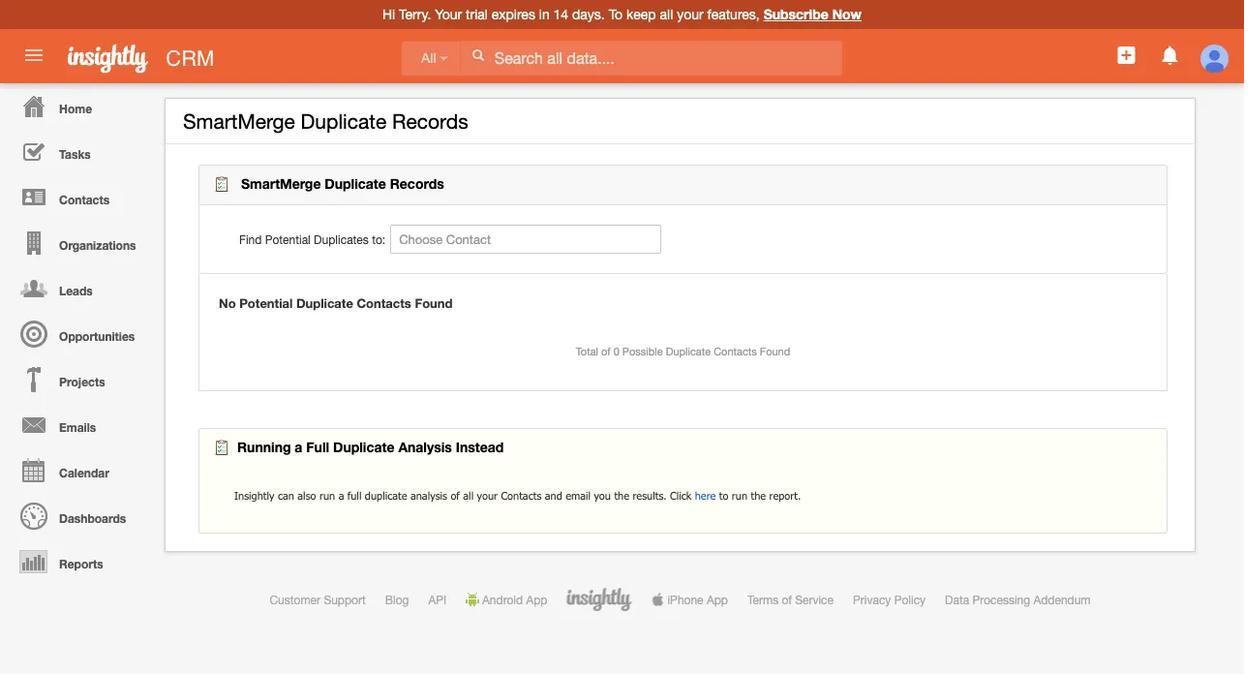 Task type: locate. For each thing, give the bounding box(es) containing it.
0 horizontal spatial your
[[477, 489, 498, 502]]

of for terms
[[782, 593, 792, 606]]

find potential duplicates to:
[[239, 233, 386, 246]]

android app
[[483, 593, 548, 606]]

customer support
[[270, 593, 366, 606]]

0 vertical spatial potential
[[265, 233, 311, 246]]

potential right 'find'
[[265, 233, 311, 246]]

0 horizontal spatial found
[[415, 295, 453, 311]]

support
[[324, 593, 366, 606]]

0 vertical spatial your
[[677, 6, 704, 22]]

contacts
[[59, 193, 110, 206], [357, 295, 412, 311], [714, 345, 757, 358], [501, 489, 542, 502]]

0 vertical spatial all
[[660, 6, 674, 22]]

navigation containing home
[[0, 83, 155, 584]]

0 horizontal spatial the
[[615, 489, 630, 502]]

insightly can also run a full duplicate analysis of all your contacts and email you the results. click here to run the report.
[[234, 489, 802, 502]]

find
[[239, 233, 262, 246]]

0 horizontal spatial app
[[526, 593, 548, 606]]

0 vertical spatial found
[[415, 295, 453, 311]]

no potential duplicate contacts found
[[219, 295, 453, 311]]

organizations link
[[5, 220, 155, 265]]

1 horizontal spatial run
[[732, 489, 748, 502]]

run
[[320, 489, 335, 502], [732, 489, 748, 502]]

the left the report.
[[751, 489, 766, 502]]

potential right no
[[239, 295, 293, 311]]

0 vertical spatial of
[[602, 345, 611, 358]]

1 horizontal spatial the
[[751, 489, 766, 502]]

run right to
[[732, 489, 748, 502]]

in
[[539, 6, 550, 22]]

2 vertical spatial of
[[782, 593, 792, 606]]

navigation
[[0, 83, 155, 584]]

of right terms
[[782, 593, 792, 606]]

1 horizontal spatial found
[[760, 345, 791, 358]]

dashboards
[[59, 512, 126, 525]]

no
[[219, 295, 236, 311]]

1 vertical spatial of
[[451, 489, 460, 502]]

smartmerge down crm
[[183, 109, 295, 133]]

Search all data.... text field
[[461, 41, 843, 75]]

contacts right "possible"
[[714, 345, 757, 358]]

can
[[278, 489, 294, 502]]

0 horizontal spatial a
[[295, 439, 303, 455]]

trial
[[466, 6, 488, 22]]

opportunities link
[[5, 311, 155, 357]]

customer
[[270, 593, 321, 606]]

total of 0 possible duplicate contacts found
[[576, 345, 791, 358]]

of
[[602, 345, 611, 358], [451, 489, 460, 502], [782, 593, 792, 606]]

home
[[59, 102, 92, 115]]

iphone app link
[[651, 593, 728, 606]]

customer support link
[[270, 593, 366, 606]]

potential
[[265, 233, 311, 246], [239, 295, 293, 311]]

service
[[796, 593, 834, 606]]

smartmerge
[[183, 109, 295, 133], [241, 176, 321, 192]]

instead
[[456, 439, 504, 455]]

a left full
[[295, 439, 303, 455]]

contacts up organizations link
[[59, 193, 110, 206]]

1 app from the left
[[526, 593, 548, 606]]

the right the you
[[615, 489, 630, 502]]

app for iphone app
[[707, 593, 728, 606]]

white image
[[472, 48, 485, 62]]

to:
[[372, 233, 386, 246]]

1 horizontal spatial of
[[602, 345, 611, 358]]

hi terry. your trial expires in 14 days. to keep all your features, subscribe now
[[383, 6, 862, 22]]

duplicate
[[301, 109, 387, 133], [325, 176, 386, 192], [296, 295, 353, 311], [666, 345, 711, 358], [333, 439, 395, 455]]

1 horizontal spatial all
[[660, 6, 674, 22]]

all right analysis
[[463, 489, 474, 502]]

of right analysis
[[451, 489, 460, 502]]

blog
[[385, 593, 409, 606]]

all right keep
[[660, 6, 674, 22]]

all
[[660, 6, 674, 22], [463, 489, 474, 502]]

2 app from the left
[[707, 593, 728, 606]]

1 vertical spatial found
[[760, 345, 791, 358]]

your down the instead
[[477, 489, 498, 502]]

the
[[615, 489, 630, 502], [751, 489, 766, 502]]

a left the full
[[339, 489, 344, 502]]

1 horizontal spatial a
[[339, 489, 344, 502]]

and
[[545, 489, 563, 502]]

terms
[[748, 593, 779, 606]]

app for android app
[[526, 593, 548, 606]]

your left features,
[[677, 6, 704, 22]]

emails
[[59, 420, 96, 434]]

iphone app
[[668, 593, 728, 606]]

days.
[[573, 6, 605, 22]]

2 run from the left
[[732, 489, 748, 502]]

results.
[[633, 489, 667, 502]]

0 horizontal spatial run
[[320, 489, 335, 502]]

terry.
[[399, 6, 431, 22]]

emails link
[[5, 402, 155, 448]]

1 vertical spatial records
[[390, 176, 444, 192]]

records
[[392, 109, 469, 133], [390, 176, 444, 192]]

of left 0
[[602, 345, 611, 358]]

your
[[677, 6, 704, 22], [477, 489, 498, 502]]

1 run from the left
[[320, 489, 335, 502]]

insightly
[[234, 489, 275, 502]]

app
[[526, 593, 548, 606], [707, 593, 728, 606]]

contacts left and
[[501, 489, 542, 502]]

opportunities
[[59, 329, 135, 343]]

contacts link
[[5, 174, 155, 220]]

1 horizontal spatial your
[[677, 6, 704, 22]]

smartmerge up 'find'
[[241, 176, 321, 192]]

policy
[[895, 593, 926, 606]]

1 horizontal spatial app
[[707, 593, 728, 606]]

app right iphone
[[707, 593, 728, 606]]

1 the from the left
[[615, 489, 630, 502]]

also
[[298, 489, 316, 502]]

run right also
[[320, 489, 335, 502]]

1 vertical spatial smartmerge duplicate records
[[237, 176, 444, 192]]

smartmerge duplicate records
[[183, 109, 469, 133], [237, 176, 444, 192]]

all
[[421, 51, 437, 66]]

1 vertical spatial your
[[477, 489, 498, 502]]

contacts inside navigation
[[59, 193, 110, 206]]

calendar link
[[5, 448, 155, 493]]

home link
[[5, 83, 155, 129]]

2 horizontal spatial of
[[782, 593, 792, 606]]

1 vertical spatial potential
[[239, 295, 293, 311]]

app right android
[[526, 593, 548, 606]]

data processing addendum
[[946, 593, 1092, 606]]

privacy policy link
[[854, 593, 926, 606]]

reports link
[[5, 539, 155, 584]]

0 horizontal spatial all
[[463, 489, 474, 502]]

projects link
[[5, 357, 155, 402]]

1 vertical spatial a
[[339, 489, 344, 502]]



Task type: vqa. For each thing, say whether or not it's contained in the screenshot.
iphone
yes



Task type: describe. For each thing, give the bounding box(es) containing it.
Choose Contact text field
[[391, 225, 662, 254]]

organizations
[[59, 238, 136, 252]]

contacts down to: on the left top of page
[[357, 295, 412, 311]]

api
[[429, 593, 447, 606]]

to
[[720, 489, 729, 502]]

analysis
[[399, 439, 452, 455]]

click
[[670, 489, 692, 502]]

subscribe
[[764, 6, 829, 22]]

terms of service
[[748, 593, 834, 606]]

14
[[554, 6, 569, 22]]

projects
[[59, 375, 105, 389]]

to
[[609, 6, 623, 22]]

0 vertical spatial records
[[392, 109, 469, 133]]

privacy
[[854, 593, 892, 606]]

processing
[[973, 593, 1031, 606]]

full
[[348, 489, 362, 502]]

1 vertical spatial all
[[463, 489, 474, 502]]

here
[[695, 489, 716, 502]]

1 vertical spatial smartmerge
[[241, 176, 321, 192]]

duplicate
[[365, 489, 407, 502]]

subscribe now link
[[764, 6, 862, 22]]

2 the from the left
[[751, 489, 766, 502]]

leads
[[59, 284, 93, 297]]

crm
[[166, 46, 215, 70]]

addendum
[[1034, 593, 1092, 606]]

running
[[237, 439, 291, 455]]

running a full duplicate analysis instead
[[237, 439, 504, 455]]

duplicates
[[314, 233, 369, 246]]

email
[[566, 489, 591, 502]]

tasks link
[[5, 129, 155, 174]]

0 vertical spatial a
[[295, 439, 303, 455]]

your
[[435, 6, 462, 22]]

full
[[306, 439, 330, 455]]

of for total
[[602, 345, 611, 358]]

total
[[576, 345, 599, 358]]

notifications image
[[1159, 44, 1183, 67]]

possible
[[623, 345, 663, 358]]

now
[[833, 6, 862, 22]]

all link
[[402, 41, 461, 76]]

0 vertical spatial smartmerge
[[183, 109, 295, 133]]

0 horizontal spatial of
[[451, 489, 460, 502]]

tasks
[[59, 147, 91, 161]]

keep
[[627, 6, 657, 22]]

here link
[[695, 489, 716, 502]]

terms of service link
[[748, 593, 834, 606]]

potential for duplicates
[[265, 233, 311, 246]]

data processing addendum link
[[946, 593, 1092, 606]]

features,
[[708, 6, 760, 22]]

dashboards link
[[5, 493, 155, 539]]

iphone
[[668, 593, 704, 606]]

android
[[483, 593, 523, 606]]

calendar
[[59, 466, 109, 480]]

leads link
[[5, 265, 155, 311]]

android app link
[[466, 593, 548, 606]]

data
[[946, 593, 970, 606]]

report.
[[770, 489, 802, 502]]

analysis
[[411, 489, 448, 502]]

0
[[614, 345, 620, 358]]

privacy policy
[[854, 593, 926, 606]]

api link
[[429, 593, 447, 606]]

0 vertical spatial smartmerge duplicate records
[[183, 109, 469, 133]]

blog link
[[385, 593, 409, 606]]

reports
[[59, 557, 103, 571]]

hi
[[383, 6, 396, 22]]

you
[[594, 489, 611, 502]]

expires
[[492, 6, 536, 22]]

potential for duplicate
[[239, 295, 293, 311]]



